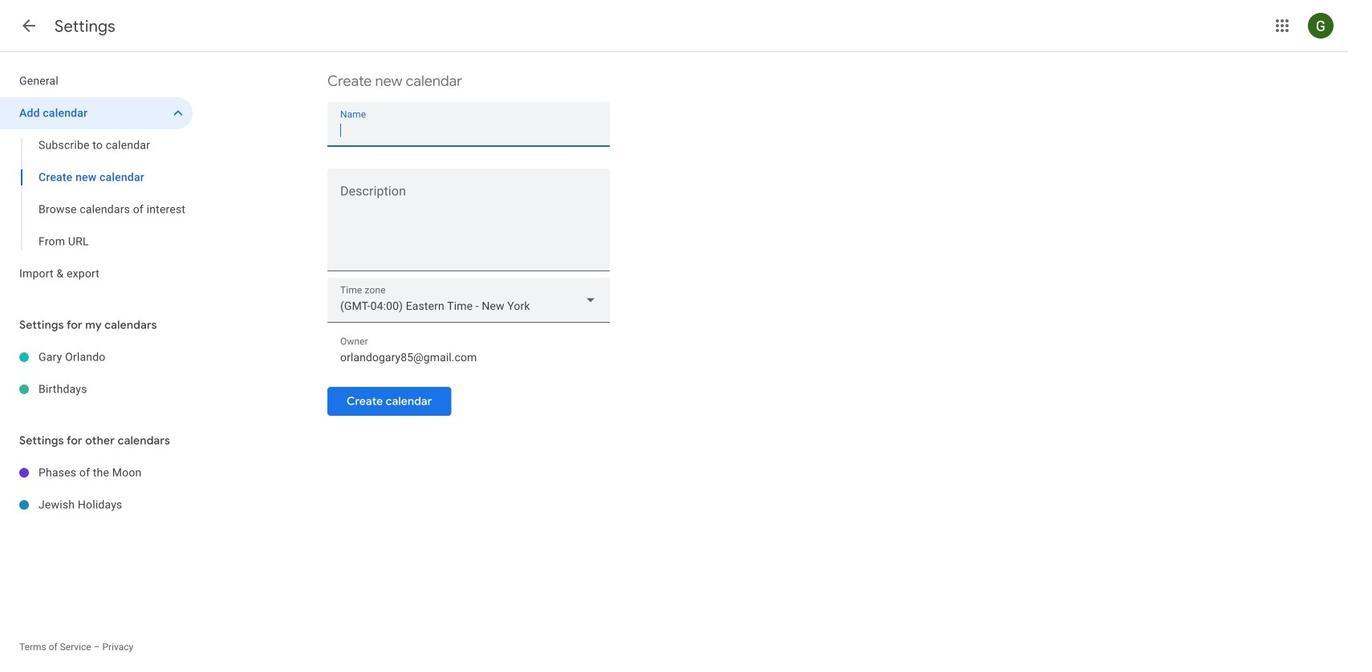 Task type: vqa. For each thing, say whether or not it's contained in the screenshot.
topmost tree
yes



Task type: describe. For each thing, give the bounding box(es) containing it.
birthdays tree item
[[0, 373, 193, 405]]

2 tree from the top
[[0, 341, 193, 405]]

add calendar tree item
[[0, 97, 193, 129]]

3 tree from the top
[[0, 457, 193, 521]]

gary orlando tree item
[[0, 341, 193, 373]]

1 tree from the top
[[0, 65, 193, 290]]

go back image
[[19, 16, 39, 35]]



Task type: locate. For each thing, give the bounding box(es) containing it.
tree
[[0, 65, 193, 290], [0, 341, 193, 405], [0, 457, 193, 521]]

jewish holidays tree item
[[0, 489, 193, 521]]

None text field
[[340, 119, 597, 142], [328, 187, 610, 264], [340, 346, 597, 369], [340, 119, 597, 142], [328, 187, 610, 264], [340, 346, 597, 369]]

heading
[[55, 16, 115, 37]]

phases of the moon tree item
[[0, 457, 193, 489]]

2 vertical spatial tree
[[0, 457, 193, 521]]

1 vertical spatial tree
[[0, 341, 193, 405]]

0 vertical spatial tree
[[0, 65, 193, 290]]

group
[[0, 129, 193, 258]]

None field
[[328, 278, 610, 323]]



